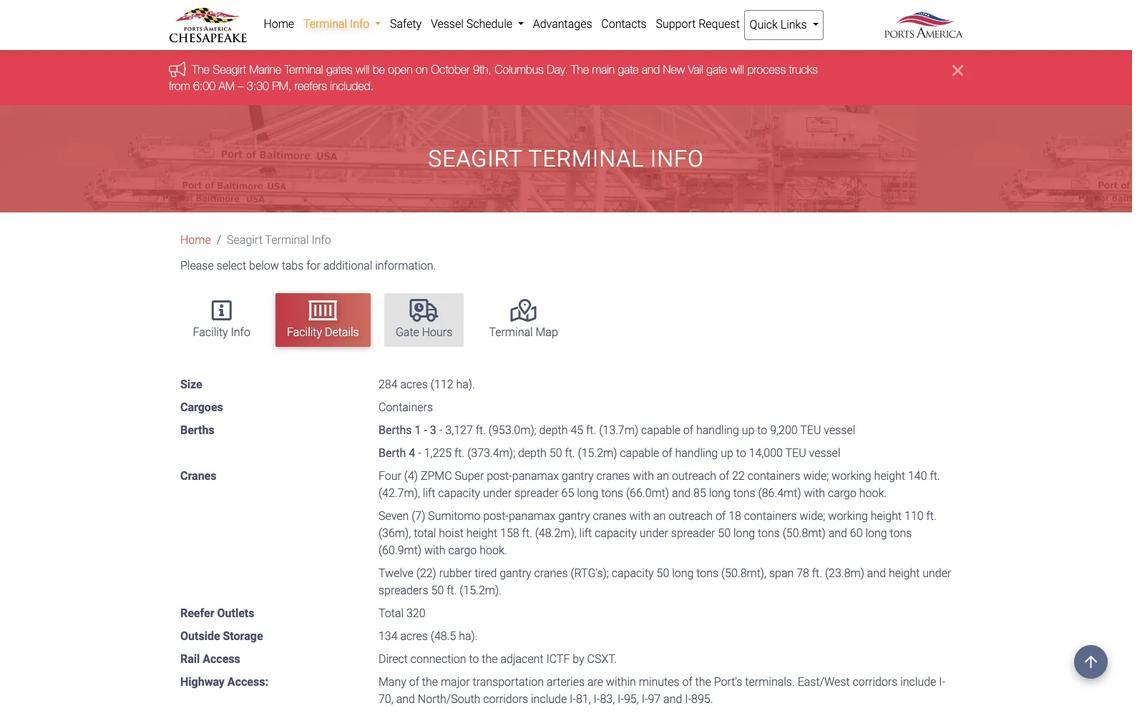 Task type: vqa. For each thing, say whether or not it's contained in the screenshot.
marine
yes



Task type: locate. For each thing, give the bounding box(es) containing it.
facility left details
[[287, 325, 322, 339]]

0 horizontal spatial will
[[356, 63, 369, 76]]

0 vertical spatial up
[[742, 424, 755, 438]]

vessel right 9,200
[[824, 424, 855, 438]]

0 vertical spatial cranes
[[596, 470, 630, 483]]

arteries
[[547, 676, 585, 689]]

twelve (22) rubber tired gantry cranes (rtg's); capacity 50 long tons (50.8mt), span 78 ft. (23.8m) and height under spreaders 50 ft. (15.2m).
[[379, 567, 951, 598]]

height down 110
[[889, 567, 920, 581]]

tons inside twelve (22) rubber tired gantry cranes (rtg's); capacity 50 long tons (50.8mt), span 78 ft. (23.8m) and height under spreaders 50 ft. (15.2m).
[[697, 567, 719, 581]]

facility for facility details
[[287, 325, 322, 339]]

lift inside seven (7) sumitomo post-panamax gantry cranes with an outreach of 18 containers wide; working height 110 ft. (36m), total hoist height 158 ft. (48.2m), lift capacity under spreader 50 long tons (50.8mt) and 60 long tons (60.9mt) with cargo hook.
[[579, 527, 592, 541]]

0 vertical spatial acres
[[400, 378, 428, 392]]

berths left 1
[[379, 424, 412, 438]]

berths down cargoes
[[180, 424, 214, 438]]

containers inside seven (7) sumitomo post-panamax gantry cranes with an outreach of 18 containers wide; working height 110 ft. (36m), total hoist height 158 ft. (48.2m), lift capacity under spreader 50 long tons (50.8mt) and 60 long tons (60.9mt) with cargo hook.
[[744, 510, 797, 523]]

0 vertical spatial seagirt
[[213, 63, 246, 76]]

1 horizontal spatial spreader
[[671, 527, 715, 541]]

containers inside four (4) zpmc super post-panamax gantry cranes with an outreach of 22 containers wide; working height 140 ft. (42.7m), lift capacity under spreader 65 long tons (66.0mt) and 85 long tons (86.4mt) with cargo hook.
[[748, 470, 801, 483]]

ha).
[[456, 378, 475, 392], [459, 630, 478, 644]]

the seagirt marine terminal gates will be open on october 9th, columbus day. the main gate and new vail gate will process trucks from 6:00 am – 3:30 pm, reefers included. alert
[[0, 50, 1132, 105]]

the up 895.​
[[695, 676, 711, 689]]

0 vertical spatial seagirt terminal info
[[428, 145, 704, 172]]

1 horizontal spatial lift
[[579, 527, 592, 541]]

cargo down hoist
[[448, 544, 477, 558]]

an down '(66.0mt)'
[[653, 510, 666, 523]]

1 vertical spatial include
[[531, 693, 567, 707]]

- right the 3
[[439, 424, 443, 438]]

2 the from the left
[[571, 63, 589, 76]]

ha). for 134 acres (48.5 ha).
[[459, 630, 478, 644]]

(50.8mt),
[[721, 567, 767, 581]]

working inside seven (7) sumitomo post-panamax gantry cranes with an outreach of 18 containers wide; working height 110 ft. (36m), total hoist height 158 ft. (48.2m), lift capacity under spreader 50 long tons (50.8mt) and 60 long tons (60.9mt) with cargo hook.
[[828, 510, 868, 523]]

under down '(66.0mt)'
[[640, 527, 668, 541]]

1 vertical spatial acres
[[400, 630, 428, 644]]

2 horizontal spatial under
[[923, 567, 951, 581]]

(86.4mt)
[[758, 487, 801, 501]]

post- up 158
[[483, 510, 509, 523]]

acres down 320
[[400, 630, 428, 644]]

highway access:
[[180, 676, 268, 689]]

wide;
[[803, 470, 829, 483], [800, 510, 826, 523]]

2 vertical spatial cranes
[[534, 567, 568, 581]]

1 vertical spatial to
[[736, 447, 746, 460]]

hook. inside four (4) zpmc super post-panamax gantry cranes with an outreach of 22 containers wide; working height 140 ft. (42.7m), lift capacity under spreader 65 long tons (66.0mt) and 85 long tons (86.4mt) with cargo hook.
[[859, 487, 887, 501]]

will left be
[[356, 63, 369, 76]]

0 vertical spatial panamax
[[512, 470, 559, 483]]

1 vertical spatial up
[[721, 447, 733, 460]]

teu down 9,200
[[785, 447, 806, 460]]

0 horizontal spatial home link
[[180, 233, 211, 247]]

0 vertical spatial include
[[901, 676, 936, 689]]

tons left (50.8mt)
[[758, 527, 780, 541]]

2 horizontal spatial to
[[757, 424, 767, 438]]

capable right (13.7m)
[[641, 424, 681, 438]]

2 vertical spatial to
[[469, 653, 479, 667]]

cargo inside four (4) zpmc super post-panamax gantry cranes with an outreach of 22 containers wide; working height 140 ft. (42.7m), lift capacity under spreader 65 long tons (66.0mt) and 85 long tons (86.4mt) with cargo hook.
[[828, 487, 857, 501]]

ft. right 140
[[930, 470, 940, 483]]

1 vertical spatial working
[[828, 510, 868, 523]]

0 horizontal spatial the
[[192, 63, 210, 76]]

0 vertical spatial an
[[657, 470, 669, 483]]

0 horizontal spatial under
[[483, 487, 512, 501]]

sumitomo
[[428, 510, 481, 523]]

1 vertical spatial home
[[180, 233, 211, 247]]

cranes left the "(rtg's);"
[[534, 567, 568, 581]]

gantry down 65
[[558, 510, 590, 523]]

45
[[571, 424, 583, 438]]

columbus
[[495, 63, 544, 76]]

under down super
[[483, 487, 512, 501]]

hook. up 60
[[859, 487, 887, 501]]

0 horizontal spatial seagirt terminal info
[[227, 233, 331, 247]]

facility
[[193, 325, 228, 339], [287, 325, 322, 339]]

terminal
[[303, 17, 347, 31], [285, 63, 323, 76], [528, 145, 644, 172], [265, 233, 309, 247], [489, 325, 533, 339]]

handling
[[696, 424, 739, 438], [675, 447, 718, 460]]

vessel schedule link
[[426, 10, 528, 39]]

capacity right the "(rtg's);"
[[612, 567, 654, 581]]

be
[[373, 63, 385, 76]]

50 left (15.2m) at right
[[549, 447, 562, 460]]

height
[[874, 470, 905, 483], [871, 510, 902, 523], [466, 527, 498, 541], [889, 567, 920, 581]]

1 horizontal spatial -
[[424, 424, 427, 438]]

support request link
[[651, 10, 744, 39]]

spreader left 65
[[515, 487, 559, 501]]

direct
[[379, 653, 408, 667]]

0 horizontal spatial hook.
[[480, 544, 507, 558]]

2 acres from the top
[[400, 630, 428, 644]]

access
[[203, 653, 240, 667]]

cranes down '(66.0mt)'
[[593, 510, 627, 523]]

1 vertical spatial ha).
[[459, 630, 478, 644]]

0 vertical spatial spreader
[[515, 487, 559, 501]]

links
[[781, 18, 807, 31]]

1 horizontal spatial home link
[[259, 10, 299, 39]]

0 vertical spatial capable
[[641, 424, 681, 438]]

the up 6:00 on the top
[[192, 63, 210, 76]]

outreach inside four (4) zpmc super post-panamax gantry cranes with an outreach of 22 containers wide; working height 140 ft. (42.7m), lift capacity under spreader 65 long tons (66.0mt) and 85 long tons (86.4mt) with cargo hook.
[[672, 470, 716, 483]]

will left process
[[730, 63, 744, 76]]

1 vertical spatial spreader
[[671, 527, 715, 541]]

marine
[[249, 63, 281, 76]]

1 vertical spatial capacity
[[595, 527, 637, 541]]

with down total
[[424, 544, 446, 558]]

close image
[[953, 62, 963, 79]]

home up marine
[[264, 17, 294, 31]]

teu right 9,200
[[800, 424, 821, 438]]

1 vertical spatial home link
[[180, 233, 211, 247]]

long
[[577, 487, 599, 501], [709, 487, 731, 501], [734, 527, 755, 541], [866, 527, 887, 541], [672, 567, 694, 581]]

with right (86.4mt)
[[804, 487, 825, 501]]

hook. inside seven (7) sumitomo post-panamax gantry cranes with an outreach of 18 containers wide; working height 110 ft. (36m), total hoist height 158 ft. (48.2m), lift capacity under spreader 50 long tons (50.8mt) and 60 long tons (60.9mt) with cargo hook.
[[480, 544, 507, 558]]

2 vertical spatial gantry
[[500, 567, 532, 581]]

0 vertical spatial hook.
[[859, 487, 887, 501]]

long down seven (7) sumitomo post-panamax gantry cranes with an outreach of 18 containers wide; working height 110 ft. (36m), total hoist height 158 ft. (48.2m), lift capacity under spreader 50 long tons (50.8mt) and 60 long tons (60.9mt) with cargo hook.
[[672, 567, 694, 581]]

0 vertical spatial working
[[832, 470, 872, 483]]

facility details link
[[276, 293, 371, 347]]

an inside four (4) zpmc super post-panamax gantry cranes with an outreach of 22 containers wide; working height 140 ft. (42.7m), lift capacity under spreader 65 long tons (66.0mt) and 85 long tons (86.4mt) with cargo hook.
[[657, 470, 669, 483]]

1 horizontal spatial include
[[901, 676, 936, 689]]

up up 22
[[721, 447, 733, 460]]

new
[[663, 63, 685, 76]]

0 vertical spatial wide;
[[803, 470, 829, 483]]

4
[[409, 447, 415, 460]]

depth down (953.0m);
[[518, 447, 547, 460]]

to left 9,200
[[757, 424, 767, 438]]

panamax down (373.4m);
[[512, 470, 559, 483]]

1 gate from the left
[[618, 63, 639, 76]]

of inside four (4) zpmc super post-panamax gantry cranes with an outreach of 22 containers wide; working height 140 ft. (42.7m), lift capacity under spreader 65 long tons (66.0mt) and 85 long tons (86.4mt) with cargo hook.
[[719, 470, 729, 483]]

capacity down super
[[438, 487, 480, 501]]

1 horizontal spatial up
[[742, 424, 755, 438]]

tab list
[[175, 286, 963, 354]]

- left the 3
[[424, 424, 427, 438]]

and inside four (4) zpmc super post-panamax gantry cranes with an outreach of 22 containers wide; working height 140 ft. (42.7m), lift capacity under spreader 65 long tons (66.0mt) and 85 long tons (86.4mt) with cargo hook.
[[672, 487, 691, 501]]

quick
[[750, 18, 778, 31]]

lift down zpmc
[[423, 487, 435, 501]]

to up 22
[[736, 447, 746, 460]]

1 berths from the left
[[180, 424, 214, 438]]

2 vertical spatial seagirt
[[227, 233, 263, 247]]

2 berths from the left
[[379, 424, 412, 438]]

0 vertical spatial gantry
[[562, 470, 594, 483]]

lift
[[423, 487, 435, 501], [579, 527, 592, 541]]

1 vertical spatial gantry
[[558, 510, 590, 523]]

lift inside four (4) zpmc super post-panamax gantry cranes with an outreach of 22 containers wide; working height 140 ft. (42.7m), lift capacity under spreader 65 long tons (66.0mt) and 85 long tons (86.4mt) with cargo hook.
[[423, 487, 435, 501]]

0 horizontal spatial lift
[[423, 487, 435, 501]]

gate right main at the right of page
[[618, 63, 639, 76]]

reefers
[[295, 79, 327, 92]]

1 vertical spatial lift
[[579, 527, 592, 541]]

cranes down berth 4 - 1,225 ft. (373.4m); depth 50 ft. (15.2m) capable of handling up to 14,000 teu vessel
[[596, 470, 630, 483]]

0 vertical spatial capacity
[[438, 487, 480, 501]]

0 vertical spatial under
[[483, 487, 512, 501]]

1 horizontal spatial the
[[571, 63, 589, 76]]

info
[[350, 17, 369, 31], [650, 145, 704, 172], [312, 233, 331, 247], [231, 325, 250, 339]]

85
[[694, 487, 706, 501]]

spreader inside four (4) zpmc super post-panamax gantry cranes with an outreach of 22 containers wide; working height 140 ft. (42.7m), lift capacity under spreader 65 long tons (66.0mt) and 85 long tons (86.4mt) with cargo hook.
[[515, 487, 559, 501]]

info inside tab list
[[231, 325, 250, 339]]

will
[[356, 63, 369, 76], [730, 63, 744, 76]]

the right day.
[[571, 63, 589, 76]]

1 horizontal spatial berths
[[379, 424, 412, 438]]

2 vertical spatial under
[[923, 567, 951, 581]]

1 horizontal spatial home
[[264, 17, 294, 31]]

ha). right (112
[[456, 378, 475, 392]]

1 vertical spatial an
[[653, 510, 666, 523]]

advantages
[[533, 17, 592, 31]]

134
[[379, 630, 398, 644]]

2 horizontal spatial the
[[695, 676, 711, 689]]

pm,
[[272, 79, 291, 92]]

cargo inside seven (7) sumitomo post-panamax gantry cranes with an outreach of 18 containers wide; working height 110 ft. (36m), total hoist height 158 ft. (48.2m), lift capacity under spreader 50 long tons (50.8mt) and 60 long tons (60.9mt) with cargo hook.
[[448, 544, 477, 558]]

height left 140
[[874, 470, 905, 483]]

trucks
[[789, 63, 818, 76]]

1 the from the left
[[192, 63, 210, 76]]

the up transportation
[[482, 653, 498, 667]]

ft. inside four (4) zpmc super post-panamax gantry cranes with an outreach of 22 containers wide; working height 140 ft. (42.7m), lift capacity under spreader 65 long tons (66.0mt) and 85 long tons (86.4mt) with cargo hook.
[[930, 470, 940, 483]]

long inside twelve (22) rubber tired gantry cranes (rtg's); capacity 50 long tons (50.8mt), span 78 ft. (23.8m) and height under spreaders 50 ft. (15.2m).
[[672, 567, 694, 581]]

terminal inside the seagirt marine terminal gates will be open on october 9th, columbus day. the main gate and new vail gate will process trucks from 6:00 am – 3:30 pm, reefers included.
[[285, 63, 323, 76]]

1 horizontal spatial cargo
[[828, 487, 857, 501]]

open
[[388, 63, 413, 76]]

0 vertical spatial post-
[[487, 470, 512, 483]]

seagirt
[[213, 63, 246, 76], [428, 145, 523, 172], [227, 233, 263, 247]]

0 horizontal spatial spreader
[[515, 487, 559, 501]]

tabs
[[282, 259, 304, 273]]

1 horizontal spatial facility
[[287, 325, 322, 339]]

home up please at the left of the page
[[180, 233, 211, 247]]

within
[[606, 676, 636, 689]]

158
[[500, 527, 519, 541]]

(22)
[[416, 567, 436, 581]]

an up '(66.0mt)'
[[657, 470, 669, 483]]

0 vertical spatial containers
[[748, 470, 801, 483]]

home link up marine
[[259, 10, 299, 39]]

height inside four (4) zpmc super post-panamax gantry cranes with an outreach of 22 containers wide; working height 140 ft. (42.7m), lift capacity under spreader 65 long tons (66.0mt) and 85 long tons (86.4mt) with cargo hook.
[[874, 470, 905, 483]]

depth left 45
[[539, 424, 568, 438]]

terminal inside tab list
[[489, 325, 533, 339]]

0 horizontal spatial -
[[418, 447, 421, 460]]

adjacent
[[501, 653, 544, 667]]

containers
[[748, 470, 801, 483], [744, 510, 797, 523]]

50 inside seven (7) sumitomo post-panamax gantry cranes with an outreach of 18 containers wide; working height 110 ft. (36m), total hoist height 158 ft. (48.2m), lift capacity under spreader 50 long tons (50.8mt) and 60 long tons (60.9mt) with cargo hook.
[[718, 527, 731, 541]]

(373.4m);
[[467, 447, 515, 460]]

1 vertical spatial panamax
[[509, 510, 556, 523]]

capable down (13.7m)
[[620, 447, 659, 460]]

and left 85
[[672, 487, 691, 501]]

up
[[742, 424, 755, 438], [721, 447, 733, 460]]

(42.7m),
[[379, 487, 420, 501]]

6:00
[[193, 79, 215, 92]]

to
[[757, 424, 767, 438], [736, 447, 746, 460], [469, 653, 479, 667]]

ft. down rubber
[[447, 584, 457, 598]]

capacity inside seven (7) sumitomo post-panamax gantry cranes with an outreach of 18 containers wide; working height 110 ft. (36m), total hoist height 158 ft. (48.2m), lift capacity under spreader 50 long tons (50.8mt) and 60 long tons (60.9mt) with cargo hook.
[[595, 527, 637, 541]]

2 facility from the left
[[287, 325, 322, 339]]

handling up 85
[[675, 447, 718, 460]]

1 vertical spatial containers
[[744, 510, 797, 523]]

up up 14,000
[[742, 424, 755, 438]]

0 horizontal spatial berths
[[180, 424, 214, 438]]

1 vertical spatial cranes
[[593, 510, 627, 523]]

gantry up 65
[[562, 470, 594, 483]]

0 vertical spatial ha).
[[456, 378, 475, 392]]

acres up containers
[[400, 378, 428, 392]]

0 horizontal spatial to
[[469, 653, 479, 667]]

and left new
[[642, 63, 660, 76]]

0 horizontal spatial gate
[[618, 63, 639, 76]]

1 vertical spatial handling
[[675, 447, 718, 460]]

and left 60
[[829, 527, 847, 541]]

ft.
[[476, 424, 486, 438], [586, 424, 596, 438], [454, 447, 465, 460], [565, 447, 575, 460], [930, 470, 940, 483], [926, 510, 937, 523], [522, 527, 532, 541], [812, 567, 822, 581], [447, 584, 457, 598]]

0 vertical spatial cargo
[[828, 487, 857, 501]]

1 vertical spatial hook.
[[480, 544, 507, 558]]

1 vertical spatial wide;
[[800, 510, 826, 523]]

(15.2m).
[[460, 584, 502, 598]]

1 acres from the top
[[400, 378, 428, 392]]

capacity up the "(rtg's);"
[[595, 527, 637, 541]]

ft. right 78
[[812, 567, 822, 581]]

lift right (48.2m),
[[579, 527, 592, 541]]

95,
[[624, 693, 639, 707]]

1 vertical spatial cargo
[[448, 544, 477, 558]]

cargo
[[828, 487, 857, 501], [448, 544, 477, 558]]

1 horizontal spatial gate
[[707, 63, 727, 76]]

panamax up 158
[[509, 510, 556, 523]]

0 horizontal spatial corridors
[[483, 693, 528, 707]]

1 facility from the left
[[193, 325, 228, 339]]

ft. right 110
[[926, 510, 937, 523]]

tons left (50.8mt),
[[697, 567, 719, 581]]

1 vertical spatial seagirt terminal info
[[227, 233, 331, 247]]

9,200
[[770, 424, 798, 438]]

1 vertical spatial depth
[[518, 447, 547, 460]]

hook. down 158
[[480, 544, 507, 558]]

gates
[[326, 63, 352, 76]]

spreader
[[515, 487, 559, 501], [671, 527, 715, 541]]

of inside seven (7) sumitomo post-panamax gantry cranes with an outreach of 18 containers wide; working height 110 ft. (36m), total hoist height 158 ft. (48.2m), lift capacity under spreader 50 long tons (50.8mt) and 60 long tons (60.9mt) with cargo hook.
[[716, 510, 726, 523]]

50 down 18
[[718, 527, 731, 541]]

berths
[[180, 424, 214, 438], [379, 424, 412, 438]]

and right 97
[[664, 693, 682, 707]]

vessel
[[431, 17, 464, 31]]

with up '(66.0mt)'
[[633, 470, 654, 483]]

seagirt terminal info
[[428, 145, 704, 172], [227, 233, 331, 247]]

post- inside four (4) zpmc super post-panamax gantry cranes with an outreach of 22 containers wide; working height 140 ft. (42.7m), lift capacity under spreader 65 long tons (66.0mt) and 85 long tons (86.4mt) with cargo hook.
[[487, 470, 512, 483]]

home link
[[259, 10, 299, 39], [180, 233, 211, 247]]

corridors right east/west
[[853, 676, 898, 689]]

2 vertical spatial capacity
[[612, 567, 654, 581]]

284 acres (112 ha).
[[379, 378, 475, 392]]

spreader inside seven (7) sumitomo post-panamax gantry cranes with an outreach of 18 containers wide; working height 110 ft. (36m), total hoist height 158 ft. (48.2m), lift capacity under spreader 50 long tons (50.8mt) and 60 long tons (60.9mt) with cargo hook.
[[671, 527, 715, 541]]

the down connection
[[422, 676, 438, 689]]

1 horizontal spatial under
[[640, 527, 668, 541]]

ha). right (48.5
[[459, 630, 478, 644]]

ft. right 158
[[522, 527, 532, 541]]

seagirt inside the seagirt marine terminal gates will be open on october 9th, columbus day. the main gate and new vail gate will process trucks from 6:00 am – 3:30 pm, reefers included.
[[213, 63, 246, 76]]

1 vertical spatial post-
[[483, 510, 509, 523]]

super
[[455, 470, 484, 483]]

by
[[573, 653, 584, 667]]

0 horizontal spatial facility
[[193, 325, 228, 339]]

50 down seven (7) sumitomo post-panamax gantry cranes with an outreach of 18 containers wide; working height 110 ft. (36m), total hoist height 158 ft. (48.2m), lift capacity under spreader 50 long tons (50.8mt) and 60 long tons (60.9mt) with cargo hook.
[[657, 567, 669, 581]]

gantry right tired
[[500, 567, 532, 581]]

corridors
[[853, 676, 898, 689], [483, 693, 528, 707]]

containers up (86.4mt)
[[748, 470, 801, 483]]

tons down 110
[[890, 527, 912, 541]]

outreach up 85
[[672, 470, 716, 483]]

ft. right 45
[[586, 424, 596, 438]]

-
[[424, 424, 427, 438], [439, 424, 443, 438], [418, 447, 421, 460]]

0 horizontal spatial include
[[531, 693, 567, 707]]

(rtg's);
[[571, 567, 609, 581]]

and right (23.8m)
[[867, 567, 886, 581]]

hours
[[422, 325, 452, 339]]

handling up 22
[[696, 424, 739, 438]]

and right 70,
[[396, 693, 415, 707]]

outreach down 85
[[669, 510, 713, 523]]

cranes
[[596, 470, 630, 483], [593, 510, 627, 523], [534, 567, 568, 581]]

containers down (86.4mt)
[[744, 510, 797, 523]]

acres for 284
[[400, 378, 428, 392]]

0 vertical spatial outreach
[[672, 470, 716, 483]]

1 vertical spatial outreach
[[669, 510, 713, 523]]

facility up size
[[193, 325, 228, 339]]

request
[[699, 17, 740, 31]]

1 vertical spatial under
[[640, 527, 668, 541]]

(13.7m)
[[599, 424, 638, 438]]

to up major on the left of page
[[469, 653, 479, 667]]

1 horizontal spatial hook.
[[859, 487, 887, 501]]

3:30
[[247, 79, 269, 92]]

cargo up 60
[[828, 487, 857, 501]]

home link up please at the left of the page
[[180, 233, 211, 247]]



Task type: describe. For each thing, give the bounding box(es) containing it.
cranes inside four (4) zpmc super post-panamax gantry cranes with an outreach of 22 containers wide; working height 140 ft. (42.7m), lift capacity under spreader 65 long tons (66.0mt) and 85 long tons (86.4mt) with cargo hook.
[[596, 470, 630, 483]]

long right 85
[[709, 487, 731, 501]]

for
[[306, 259, 321, 273]]

rail access
[[180, 653, 240, 667]]

ha). for 284 acres (112 ha).
[[456, 378, 475, 392]]

1 will from the left
[[356, 63, 369, 76]]

port's
[[714, 676, 743, 689]]

ft. down 45
[[565, 447, 575, 460]]

2 horizontal spatial -
[[439, 424, 443, 438]]

cranes inside twelve (22) rubber tired gantry cranes (rtg's); capacity 50 long tons (50.8mt), span 78 ft. (23.8m) and height under spreaders 50 ft. (15.2m).
[[534, 567, 568, 581]]

facility for facility info
[[193, 325, 228, 339]]

under inside four (4) zpmc super post-panamax gantry cranes with an outreach of 22 containers wide; working height 140 ft. (42.7m), lift capacity under spreader 65 long tons (66.0mt) and 85 long tons (86.4mt) with cargo hook.
[[483, 487, 512, 501]]

0 horizontal spatial the
[[422, 676, 438, 689]]

post- inside seven (7) sumitomo post-panamax gantry cranes with an outreach of 18 containers wide; working height 110 ft. (36m), total hoist height 158 ft. (48.2m), lift capacity under spreader 50 long tons (50.8mt) and 60 long tons (60.9mt) with cargo hook.
[[483, 510, 509, 523]]

outside storage
[[180, 630, 263, 644]]

working inside four (4) zpmc super post-panamax gantry cranes with an outreach of 22 containers wide; working height 140 ft. (42.7m), lift capacity under spreader 65 long tons (66.0mt) and 85 long tons (86.4mt) with cargo hook.
[[832, 470, 872, 483]]

berth
[[379, 447, 406, 460]]

additional
[[323, 259, 372, 273]]

contacts
[[601, 17, 647, 31]]

terminal map link
[[478, 293, 570, 347]]

terminal map
[[489, 325, 558, 339]]

span
[[769, 567, 794, 581]]

the seagirt marine terminal gates will be open on october 9th, columbus day. the main gate and new vail gate will process trucks from 6:00 am – 3:30 pm, reefers included.
[[169, 63, 818, 92]]

gantry inside twelve (22) rubber tired gantry cranes (rtg's); capacity 50 long tons (50.8mt), span 78 ft. (23.8m) and height under spreaders 50 ft. (15.2m).
[[500, 567, 532, 581]]

four (4) zpmc super post-panamax gantry cranes with an outreach of 22 containers wide; working height 140 ft. (42.7m), lift capacity under spreader 65 long tons (66.0mt) and 85 long tons (86.4mt) with cargo hook.
[[379, 470, 940, 501]]

outside
[[180, 630, 220, 644]]

under inside seven (7) sumitomo post-panamax gantry cranes with an outreach of 18 containers wide; working height 110 ft. (36m), total hoist height 158 ft. (48.2m), lift capacity under spreader 50 long tons (50.8mt) and 60 long tons (60.9mt) with cargo hook.
[[640, 527, 668, 541]]

wide; inside four (4) zpmc super post-panamax gantry cranes with an outreach of 22 containers wide; working height 140 ft. (42.7m), lift capacity under spreader 65 long tons (66.0mt) and 85 long tons (86.4mt) with cargo hook.
[[803, 470, 829, 483]]

safety
[[390, 17, 422, 31]]

height left 110
[[871, 510, 902, 523]]

north/south
[[418, 693, 480, 707]]

east/west
[[798, 676, 850, 689]]

facility info
[[193, 325, 250, 339]]

ft. right 1,225
[[454, 447, 465, 460]]

wide; inside seven (7) sumitomo post-panamax gantry cranes with an outreach of 18 containers wide; working height 110 ft. (36m), total hoist height 158 ft. (48.2m), lift capacity under spreader 50 long tons (50.8mt) and 60 long tons (60.9mt) with cargo hook.
[[800, 510, 826, 523]]

process
[[747, 63, 786, 76]]

1 horizontal spatial the
[[482, 653, 498, 667]]

total 320
[[379, 607, 426, 621]]

and inside twelve (22) rubber tired gantry cranes (rtg's); capacity 50 long tons (50.8mt), span 78 ft. (23.8m) and height under spreaders 50 ft. (15.2m).
[[867, 567, 886, 581]]

are
[[587, 676, 603, 689]]

2 will from the left
[[730, 63, 744, 76]]

map
[[536, 325, 558, 339]]

1 horizontal spatial to
[[736, 447, 746, 460]]

0 vertical spatial teu
[[800, 424, 821, 438]]

gantry inside seven (7) sumitomo post-panamax gantry cranes with an outreach of 18 containers wide; working height 110 ft. (36m), total hoist height 158 ft. (48.2m), lift capacity under spreader 50 long tons (50.8mt) and 60 long tons (60.9mt) with cargo hook.
[[558, 510, 590, 523]]

with down '(66.0mt)'
[[629, 510, 651, 523]]

140
[[908, 470, 927, 483]]

(50.8mt)
[[783, 527, 826, 541]]

97
[[648, 693, 661, 707]]

many of the major transportation arteries are within minutes of the port's terminals. east/west corridors include i- 70, and north/south corridors include i-81, i-83, i-95, i-97 and i-895.​
[[379, 676, 946, 707]]

70,
[[379, 693, 393, 707]]

0 vertical spatial corridors
[[853, 676, 898, 689]]

go to top image
[[1074, 646, 1108, 679]]

gantry inside four (4) zpmc super post-panamax gantry cranes with an outreach of 22 containers wide; working height 140 ft. (42.7m), lift capacity under spreader 65 long tons (66.0mt) and 85 long tons (86.4mt) with cargo hook.
[[562, 470, 594, 483]]

height left 158
[[466, 527, 498, 541]]

panamax inside four (4) zpmc super post-panamax gantry cranes with an outreach of 22 containers wide; working height 140 ft. (42.7m), lift capacity under spreader 65 long tons (66.0mt) and 85 long tons (86.4mt) with cargo hook.
[[512, 470, 559, 483]]

9th,
[[473, 63, 492, 76]]

bullhorn image
[[169, 61, 192, 77]]

0 vertical spatial to
[[757, 424, 767, 438]]

minutes
[[639, 676, 680, 689]]

many
[[379, 676, 406, 689]]

safety link
[[385, 10, 426, 39]]

83,
[[600, 693, 615, 707]]

tons down 22
[[733, 487, 756, 501]]

tab list containing facility info
[[175, 286, 963, 354]]

total
[[414, 527, 436, 541]]

0 vertical spatial depth
[[539, 424, 568, 438]]

terminal info link
[[299, 10, 385, 39]]

and inside the seagirt marine terminal gates will be open on october 9th, columbus day. the main gate and new vail gate will process trucks from 6:00 am – 3:30 pm, reefers included.
[[642, 63, 660, 76]]

1 vertical spatial teu
[[785, 447, 806, 460]]

and inside seven (7) sumitomo post-panamax gantry cranes with an outreach of 18 containers wide; working height 110 ft. (36m), total hoist height 158 ft. (48.2m), lift capacity under spreader 50 long tons (50.8mt) and 60 long tons (60.9mt) with cargo hook.
[[829, 527, 847, 541]]

1 vertical spatial seagirt
[[428, 145, 523, 172]]

22
[[732, 470, 745, 483]]

- for 3
[[424, 424, 427, 438]]

cranes inside seven (7) sumitomo post-panamax gantry cranes with an outreach of 18 containers wide; working height 110 ft. (36m), total hoist height 158 ft. (48.2m), lift capacity under spreader 50 long tons (50.8mt) and 60 long tons (60.9mt) with cargo hook.
[[593, 510, 627, 523]]

long down 18
[[734, 527, 755, 541]]

berths for berths 1 - 3 - 3,127 ft. (953.0m); depth 45 ft. (13.7m) capable of handling up to 9,200 teu vessel
[[379, 424, 412, 438]]

quick links
[[750, 18, 810, 31]]

four
[[379, 470, 401, 483]]

(112
[[431, 378, 453, 392]]

long right 65
[[577, 487, 599, 501]]

access:
[[227, 676, 268, 689]]

1 horizontal spatial seagirt terminal info
[[428, 145, 704, 172]]

october
[[431, 63, 470, 76]]

0 vertical spatial handling
[[696, 424, 739, 438]]

under inside twelve (22) rubber tired gantry cranes (rtg's); capacity 50 long tons (50.8mt), span 78 ft. (23.8m) and height under spreaders 50 ft. (15.2m).
[[923, 567, 951, 581]]

transportation
[[473, 676, 544, 689]]

78
[[797, 567, 809, 581]]

facility details
[[287, 325, 359, 339]]

direct connection to the adjacent ictf by csxt.
[[379, 653, 617, 667]]

0 vertical spatial home link
[[259, 10, 299, 39]]

gate hours link
[[384, 293, 464, 347]]

1 vertical spatial capable
[[620, 447, 659, 460]]

2 gate from the left
[[707, 63, 727, 76]]

reefer outlets
[[180, 607, 254, 621]]

(7)
[[412, 510, 425, 523]]

capacity inside four (4) zpmc super post-panamax gantry cranes with an outreach of 22 containers wide; working height 140 ft. (42.7m), lift capacity under spreader 65 long tons (66.0mt) and 85 long tons (86.4mt) with cargo hook.
[[438, 487, 480, 501]]

storage
[[223, 630, 263, 644]]

support
[[656, 17, 696, 31]]

contacts link
[[597, 10, 651, 39]]

on
[[416, 63, 428, 76]]

outreach inside seven (7) sumitomo post-panamax gantry cranes with an outreach of 18 containers wide; working height 110 ft. (36m), total hoist height 158 ft. (48.2m), lift capacity under spreader 50 long tons (50.8mt) and 60 long tons (60.9mt) with cargo hook.
[[669, 510, 713, 523]]

below
[[249, 259, 279, 273]]

- for 1,225
[[418, 447, 421, 460]]

panamax inside seven (7) sumitomo post-panamax gantry cranes with an outreach of 18 containers wide; working height 110 ft. (36m), total hoist height 158 ft. (48.2m), lift capacity under spreader 50 long tons (50.8mt) and 60 long tons (60.9mt) with cargo hook.
[[509, 510, 556, 523]]

an inside seven (7) sumitomo post-panamax gantry cranes with an outreach of 18 containers wide; working height 110 ft. (36m), total hoist height 158 ft. (48.2m), lift capacity under spreader 50 long tons (50.8mt) and 60 long tons (60.9mt) with cargo hook.
[[653, 510, 666, 523]]

highway
[[180, 676, 225, 689]]

the seagirt marine terminal gates will be open on october 9th, columbus day. the main gate and new vail gate will process trucks from 6:00 am – 3:30 pm, reefers included. link
[[169, 63, 818, 92]]

berths 1 - 3 - 3,127 ft. (953.0m); depth 45 ft. (13.7m) capable of handling up to 9,200 teu vessel
[[379, 424, 855, 438]]

berths for berths
[[180, 424, 214, 438]]

tons left '(66.0mt)'
[[601, 487, 623, 501]]

134 acres (48.5 ha).
[[379, 630, 478, 644]]

(60.9mt)
[[379, 544, 422, 558]]

(953.0m);
[[489, 424, 537, 438]]

connection
[[411, 653, 466, 667]]

included.
[[330, 79, 374, 92]]

schedule
[[466, 17, 512, 31]]

18
[[729, 510, 741, 523]]

outlets
[[217, 607, 254, 621]]

select
[[217, 259, 246, 273]]

cranes
[[180, 470, 216, 483]]

hoist
[[439, 527, 464, 541]]

3,127
[[445, 424, 473, 438]]

vessel schedule
[[431, 17, 515, 31]]

3
[[430, 424, 436, 438]]

ft. right the 3,127 on the left bottom
[[476, 424, 486, 438]]

facility info link
[[181, 293, 262, 347]]

(48.2m),
[[535, 527, 577, 541]]

seven
[[379, 510, 409, 523]]

terminals.
[[745, 676, 795, 689]]

capacity inside twelve (22) rubber tired gantry cranes (rtg's); capacity 50 long tons (50.8mt), span 78 ft. (23.8m) and height under spreaders 50 ft. (15.2m).
[[612, 567, 654, 581]]

details
[[325, 325, 359, 339]]

rail
[[180, 653, 200, 667]]

berth 4 - 1,225 ft. (373.4m); depth 50 ft. (15.2m) capable of handling up to 14,000 teu vessel
[[379, 447, 841, 460]]

rubber
[[439, 567, 472, 581]]

(4)
[[404, 470, 418, 483]]

long right 60
[[866, 527, 887, 541]]

0 vertical spatial vessel
[[824, 424, 855, 438]]

height inside twelve (22) rubber tired gantry cranes (rtg's); capacity 50 long tons (50.8mt), span 78 ft. (23.8m) and height under spreaders 50 ft. (15.2m).
[[889, 567, 920, 581]]

1 vertical spatial vessel
[[809, 447, 841, 460]]

50 down (22)
[[431, 584, 444, 598]]

advantages link
[[528, 10, 597, 39]]

0 vertical spatial home
[[264, 17, 294, 31]]

size
[[180, 378, 202, 392]]

acres for 134
[[400, 630, 428, 644]]

1 vertical spatial corridors
[[483, 693, 528, 707]]

gate
[[396, 325, 419, 339]]

1,225
[[424, 447, 452, 460]]

gate hours
[[396, 325, 452, 339]]

60
[[850, 527, 863, 541]]

csxt.
[[587, 653, 617, 667]]

please
[[180, 259, 214, 273]]

0 horizontal spatial up
[[721, 447, 733, 460]]



